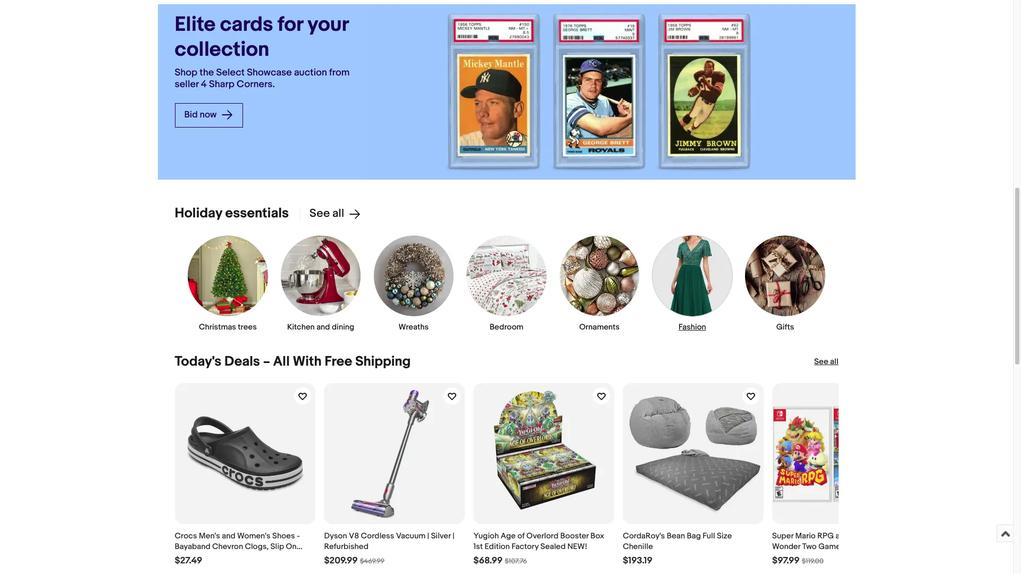 Task type: locate. For each thing, give the bounding box(es) containing it.
yugioh age of overlord booster box 1st edition factory sealed new! $68.99 $107.76
[[474, 532, 605, 567]]

1 horizontal spatial super
[[851, 532, 873, 542]]

chevron
[[212, 542, 243, 552]]

0 vertical spatial see
[[310, 207, 330, 221]]

0 horizontal spatial -
[[297, 532, 300, 542]]

kitchen and dining
[[287, 323, 355, 333]]

mario up nintendo
[[874, 532, 895, 542]]

0 horizontal spatial mario
[[796, 532, 816, 542]]

see all for today's deals – all with free shipping
[[815, 357, 839, 367]]

booster
[[561, 532, 589, 542]]

| right silver
[[453, 532, 455, 542]]

all for holiday essentials
[[333, 207, 344, 221]]

0 horizontal spatial all
[[333, 207, 344, 221]]

shoes up slip
[[272, 532, 295, 542]]

1 vertical spatial see
[[815, 357, 829, 367]]

bedroom link
[[466, 235, 547, 333]]

1 vertical spatial see all link
[[815, 357, 839, 368]]

age
[[501, 532, 516, 542]]

1 vertical spatial see all
[[815, 357, 839, 367]]

men's
[[199, 532, 220, 542]]

shoes down the bayaband
[[198, 553, 220, 563]]

0 vertical spatial shoes
[[272, 532, 295, 542]]

1 horizontal spatial see all
[[815, 357, 839, 367]]

$27.49
[[175, 556, 202, 567]]

rpg
[[818, 532, 834, 542]]

0 vertical spatial see all link
[[300, 207, 361, 221]]

2 horizontal spatial and
[[836, 532, 850, 542]]

all
[[333, 207, 344, 221], [831, 357, 839, 367]]

nintendo
[[875, 542, 908, 552]]

and up chevron
[[222, 532, 236, 542]]

crocs men's and women's shoes - bayaband chevron clogs, slip on water shoes
[[175, 532, 300, 563]]

0 horizontal spatial shoes
[[198, 553, 220, 563]]

see all link
[[300, 207, 361, 221], [815, 357, 839, 368]]

elite
[[175, 12, 216, 37]]

$469.99
[[360, 558, 385, 566]]

1 horizontal spatial all
[[831, 357, 839, 367]]

shop
[[175, 67, 198, 79]]

- right bundle
[[870, 542, 873, 552]]

$97.99 text field
[[773, 556, 800, 567]]

see for holiday essentials
[[310, 207, 330, 221]]

collection
[[175, 37, 269, 62]]

1 horizontal spatial see all link
[[815, 357, 839, 368]]

dyson
[[324, 532, 347, 542]]

1 vertical spatial -
[[870, 542, 873, 552]]

gifts
[[777, 323, 795, 333]]

2 | from the left
[[453, 532, 455, 542]]

and up bundle
[[836, 532, 850, 542]]

holiday essentials
[[175, 205, 289, 222]]

christmas trees
[[199, 323, 257, 333]]

| left silver
[[428, 532, 429, 542]]

ornaments link
[[559, 235, 640, 333]]

- inside the super mario rpg and super mario bros wonder two game bundle - nintendo switch
[[870, 542, 873, 552]]

0 horizontal spatial super
[[773, 532, 794, 542]]

2 mario from the left
[[874, 532, 895, 542]]

cordaroy's
[[623, 532, 665, 542]]

full
[[703, 532, 716, 542]]

1 horizontal spatial -
[[870, 542, 873, 552]]

0 vertical spatial all
[[333, 207, 344, 221]]

mario
[[796, 532, 816, 542], [874, 532, 895, 542]]

see all
[[310, 207, 344, 221], [815, 357, 839, 367]]

0 vertical spatial -
[[297, 532, 300, 542]]

- left dyson at the bottom of the page
[[297, 532, 300, 542]]

mario up two at the bottom of the page
[[796, 532, 816, 542]]

1 vertical spatial all
[[831, 357, 839, 367]]

0 horizontal spatial see all
[[310, 207, 344, 221]]

shoes
[[272, 532, 295, 542], [198, 553, 220, 563]]

today's deals – all with free shipping
[[175, 354, 411, 371]]

see
[[310, 207, 330, 221], [815, 357, 829, 367]]

$193.19
[[623, 556, 653, 567]]

see all for holiday essentials
[[310, 207, 344, 221]]

0 horizontal spatial see
[[310, 207, 330, 221]]

from
[[329, 67, 350, 79]]

sharp
[[209, 79, 235, 90]]

sealed
[[541, 542, 566, 552]]

all
[[273, 354, 290, 371]]

christmas trees link
[[187, 235, 268, 333]]

bid now
[[184, 110, 219, 120]]

kitchen
[[287, 323, 315, 333]]

bros
[[897, 532, 913, 542]]

overlord
[[527, 532, 559, 542]]

1 horizontal spatial and
[[317, 323, 330, 333]]

1 vertical spatial shoes
[[198, 553, 220, 563]]

1 super from the left
[[773, 532, 794, 542]]

today's deals – all with free shipping link
[[175, 354, 411, 371]]

1 horizontal spatial see
[[815, 357, 829, 367]]

–
[[263, 354, 270, 371]]

fashion
[[679, 323, 707, 333]]

- inside crocs men's and women's shoes - bayaband chevron clogs, slip on water shoes
[[297, 532, 300, 542]]

|
[[428, 532, 429, 542], [453, 532, 455, 542]]

$193.19 text field
[[623, 556, 653, 567]]

super
[[773, 532, 794, 542], [851, 532, 873, 542]]

super up bundle
[[851, 532, 873, 542]]

box
[[591, 532, 605, 542]]

1 | from the left
[[428, 532, 429, 542]]

1 horizontal spatial mario
[[874, 532, 895, 542]]

0 horizontal spatial and
[[222, 532, 236, 542]]

women's
[[237, 532, 271, 542]]

1 horizontal spatial |
[[453, 532, 455, 542]]

seller
[[175, 79, 199, 90]]

wonder
[[773, 542, 801, 552]]

super up wonder
[[773, 532, 794, 542]]

0 vertical spatial see all
[[310, 207, 344, 221]]

and
[[317, 323, 330, 333], [222, 532, 236, 542], [836, 532, 850, 542]]

dyson v8 cordless vacuum | silver | refurbished $209.99 $469.99
[[324, 532, 455, 567]]

-
[[297, 532, 300, 542], [870, 542, 873, 552]]

0 horizontal spatial |
[[428, 532, 429, 542]]

all for today's deals – all with free shipping
[[831, 357, 839, 367]]

kitchen and dining link
[[280, 235, 361, 333]]

0 horizontal spatial see all link
[[300, 207, 361, 221]]

and left 'dining'
[[317, 323, 330, 333]]



Task type: vqa. For each thing, say whether or not it's contained in the screenshot.
Best inside the "Shop all 428 Best of sporting goods"
no



Task type: describe. For each thing, give the bounding box(es) containing it.
bean
[[667, 532, 685, 542]]

vacuum
[[396, 532, 426, 542]]

v8
[[349, 532, 359, 542]]

fashion link
[[652, 235, 733, 333]]

select
[[216, 67, 245, 79]]

cordless
[[361, 532, 394, 542]]

bayaband
[[175, 542, 211, 552]]

size
[[717, 532, 732, 542]]

dining
[[332, 323, 355, 333]]

slip
[[271, 542, 284, 552]]

$209.99 text field
[[324, 556, 358, 567]]

super mario rpg and super mario bros wonder two game bundle - nintendo switch
[[773, 532, 913, 563]]

and inside crocs men's and women's shoes - bayaband chevron clogs, slip on water shoes
[[222, 532, 236, 542]]

1 mario from the left
[[796, 532, 816, 542]]

$27.49 text field
[[175, 556, 202, 567]]

showcase
[[247, 67, 292, 79]]

yugioh
[[474, 532, 499, 542]]

and inside the super mario rpg and super mario bros wonder two game bundle - nintendo switch
[[836, 532, 850, 542]]

for
[[278, 12, 303, 37]]

ornaments
[[580, 323, 620, 333]]

$68.99 text field
[[474, 556, 503, 567]]

4
[[201, 79, 207, 90]]

chenille
[[623, 542, 653, 552]]

today's
[[175, 354, 222, 371]]

deals
[[225, 354, 260, 371]]

$209.99
[[324, 556, 358, 567]]

holiday essentials link
[[175, 205, 289, 222]]

edition
[[485, 542, 510, 552]]

$119.00
[[802, 558, 824, 566]]

free
[[325, 354, 352, 371]]

elite cards for your collection shop the select showcase auction from seller 4 sharp corners.
[[175, 12, 350, 90]]

1 horizontal spatial shoes
[[272, 532, 295, 542]]

bag
[[687, 532, 701, 542]]

previous price $107.76 text field
[[505, 558, 527, 566]]

2 super from the left
[[851, 532, 873, 542]]

corners.
[[237, 79, 275, 90]]

switch
[[773, 553, 797, 563]]

previous price $119.00 text field
[[802, 558, 824, 566]]

crocs
[[175, 532, 197, 542]]

holiday
[[175, 205, 222, 222]]

factory
[[512, 542, 539, 552]]

cordaroy's bean bag full size chenille $193.19
[[623, 532, 732, 567]]

essentials
[[225, 205, 289, 222]]

$107.76
[[505, 558, 527, 566]]

$97.99 $119.00
[[773, 556, 824, 567]]

bid
[[184, 110, 198, 120]]

cards
[[220, 12, 273, 37]]

see all link for holiday essentials
[[300, 207, 361, 221]]

bedroom
[[490, 323, 524, 333]]

bid now link
[[175, 103, 243, 128]]

the
[[200, 67, 214, 79]]

silver
[[431, 532, 451, 542]]

wreaths
[[399, 323, 429, 333]]

trees
[[238, 323, 257, 333]]

clogs,
[[245, 542, 269, 552]]

refurbished
[[324, 542, 369, 552]]

$97.99
[[773, 556, 800, 567]]

of
[[518, 532, 525, 542]]

and inside kitchen and dining link
[[317, 323, 330, 333]]

elite cards for your collection link
[[175, 12, 351, 63]]

now
[[200, 110, 217, 120]]

two
[[803, 542, 817, 552]]

1st
[[474, 542, 483, 552]]

water
[[175, 553, 196, 563]]

on
[[286, 542, 297, 552]]

$68.99
[[474, 556, 503, 567]]

gifts link
[[745, 235, 826, 333]]

new!
[[568, 542, 588, 552]]

see for today's deals – all with free shipping
[[815, 357, 829, 367]]

see all link for today's deals – all with free shipping
[[815, 357, 839, 368]]

christmas
[[199, 323, 236, 333]]

bundle
[[843, 542, 868, 552]]

previous price $469.99 text field
[[360, 558, 385, 566]]

your
[[308, 12, 349, 37]]

auction
[[294, 67, 327, 79]]

game
[[819, 542, 841, 552]]

wreaths link
[[373, 235, 454, 333]]

with
[[293, 354, 322, 371]]



